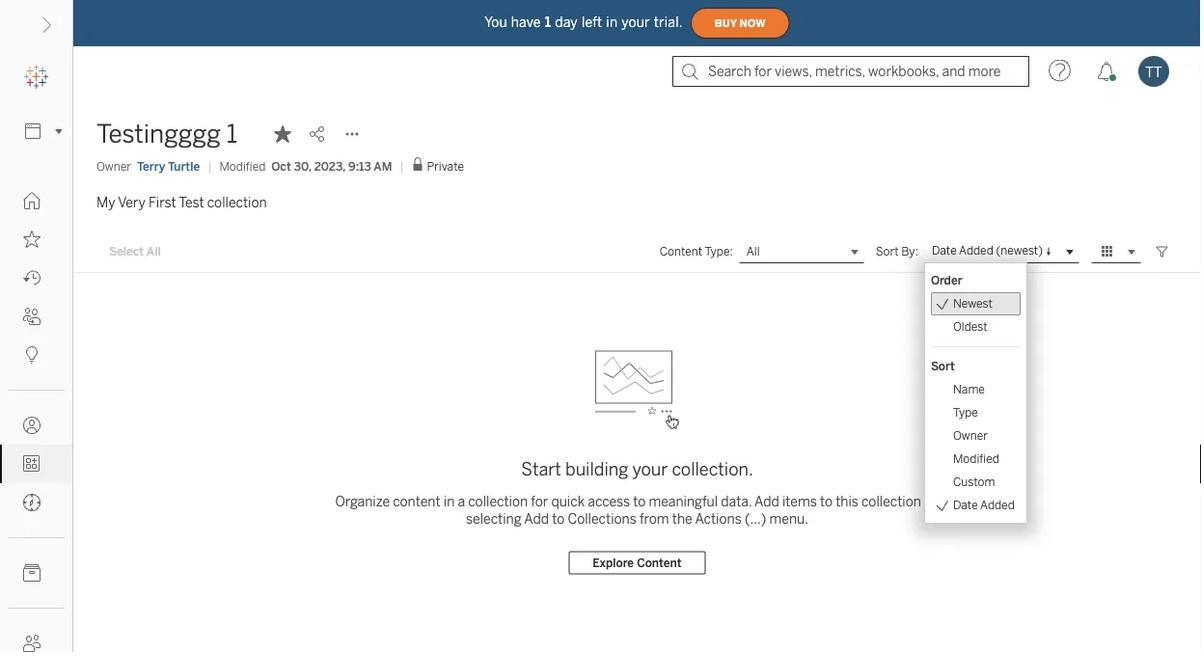 Task type: vqa. For each thing, say whether or not it's contained in the screenshot.
date
yes



Task type: locate. For each thing, give the bounding box(es) containing it.
2 all from the left
[[747, 245, 760, 259]]

your
[[622, 14, 650, 30], [632, 459, 668, 480]]

1 | from the left
[[208, 159, 212, 173]]

explore
[[593, 556, 634, 570]]

1 vertical spatial content
[[637, 556, 682, 570]]

content
[[660, 245, 703, 259], [637, 556, 682, 570]]

selecting
[[466, 511, 522, 527]]

(...)
[[745, 511, 766, 527]]

0 vertical spatial date
[[932, 244, 957, 258]]

organize content in a collection for quick access to meaningful data. add items to this collection by selecting add to collections from the actions (...) menu.
[[335, 494, 939, 527]]

actions
[[695, 511, 742, 527]]

0 vertical spatial owner
[[96, 159, 131, 173]]

0 vertical spatial your
[[622, 14, 650, 30]]

1 left day
[[545, 14, 551, 30]]

you have 1 day left in your trial.
[[485, 14, 683, 30]]

sort up name
[[931, 359, 955, 373]]

access
[[588, 494, 630, 510]]

0 horizontal spatial collection
[[207, 194, 267, 210]]

your left trial. at the right of page
[[622, 14, 650, 30]]

0 horizontal spatial all
[[146, 245, 161, 259]]

for
[[531, 494, 548, 510]]

collection
[[207, 194, 267, 210], [468, 494, 528, 510], [862, 494, 921, 510]]

start building your collection.
[[521, 459, 753, 480]]

content type:
[[660, 245, 733, 259]]

0 horizontal spatial in
[[444, 494, 455, 510]]

30,
[[294, 159, 311, 173]]

date added (newest)
[[932, 244, 1043, 258]]

menu
[[925, 263, 1026, 523]]

1 up owner terry turtle | modified oct 30, 2023, 9:13 am |
[[226, 119, 237, 149]]

sort group
[[931, 355, 1021, 517]]

collection left by on the bottom of the page
[[862, 494, 921, 510]]

type:
[[705, 245, 733, 259]]

date inside "dropdown button"
[[932, 244, 957, 258]]

content left type:
[[660, 245, 703, 259]]

modified left oct
[[219, 159, 266, 173]]

data.
[[721, 494, 752, 510]]

1 vertical spatial 1
[[226, 119, 237, 149]]

order
[[931, 273, 963, 287]]

grid view image
[[1099, 243, 1116, 260]]

| right turtle
[[208, 159, 212, 173]]

sort left by: at the right top of the page
[[876, 245, 899, 259]]

add down for
[[524, 511, 549, 527]]

owner down type
[[953, 429, 988, 443]]

1
[[545, 14, 551, 30], [226, 119, 237, 149]]

1 horizontal spatial add
[[754, 494, 779, 510]]

by:
[[901, 245, 918, 259]]

add up the (...)
[[754, 494, 779, 510]]

added down custom
[[980, 498, 1015, 512]]

the
[[672, 511, 692, 527]]

your up organize content in a collection for quick access to meaningful data. add items to this collection by selecting add to collections from the actions (...) menu.
[[632, 459, 668, 480]]

owner
[[96, 159, 131, 173], [953, 429, 988, 443]]

1 vertical spatial owner
[[953, 429, 988, 443]]

turtle
[[168, 159, 200, 173]]

1 vertical spatial sort
[[931, 359, 955, 373]]

to down quick
[[552, 511, 565, 527]]

collection.
[[672, 459, 753, 480]]

date down custom
[[953, 498, 978, 512]]

content down the from
[[637, 556, 682, 570]]

modified up custom
[[953, 452, 999, 466]]

modified for modified
[[219, 159, 266, 173]]

date up order
[[932, 244, 957, 258]]

items
[[782, 494, 817, 510]]

type
[[953, 406, 978, 420]]

explore content
[[593, 556, 682, 570]]

1 horizontal spatial sort
[[931, 359, 955, 373]]

date added
[[953, 498, 1015, 512]]

all right select
[[146, 245, 161, 259]]

0 horizontal spatial sort
[[876, 245, 899, 259]]

added inside date added (newest) "dropdown button"
[[959, 244, 994, 258]]

content inside explore content button
[[637, 556, 682, 570]]

9:13
[[348, 159, 371, 173]]

1 horizontal spatial in
[[606, 14, 618, 30]]

sort
[[876, 245, 899, 259], [931, 359, 955, 373]]

1 horizontal spatial modified
[[953, 452, 999, 466]]

0 horizontal spatial modified
[[219, 159, 266, 173]]

to left 'this'
[[820, 494, 833, 510]]

1 horizontal spatial owner
[[953, 429, 988, 443]]

in
[[606, 14, 618, 30], [444, 494, 455, 510]]

sort by:
[[876, 245, 918, 259]]

0 horizontal spatial add
[[524, 511, 549, 527]]

added inside sort group
[[980, 498, 1015, 512]]

0 vertical spatial added
[[959, 244, 994, 258]]

collection for test
[[207, 194, 267, 210]]

1 vertical spatial added
[[980, 498, 1015, 512]]

date inside sort group
[[953, 498, 978, 512]]

0 horizontal spatial |
[[208, 159, 212, 173]]

all
[[146, 245, 161, 259], [747, 245, 760, 259]]

2 horizontal spatial collection
[[862, 494, 921, 510]]

select all
[[109, 245, 161, 259]]

test
[[179, 194, 204, 210]]

to
[[633, 494, 646, 510], [820, 494, 833, 510], [552, 511, 565, 527]]

left
[[582, 14, 602, 30]]

collection down owner terry turtle | modified oct 30, 2023, 9:13 am |
[[207, 194, 267, 210]]

oldest
[[953, 320, 988, 334]]

0 horizontal spatial 1
[[226, 119, 237, 149]]

add
[[754, 494, 779, 510], [524, 511, 549, 527]]

1 vertical spatial add
[[524, 511, 549, 527]]

all right type:
[[747, 245, 760, 259]]

buy
[[715, 17, 737, 29]]

buy now
[[715, 17, 766, 29]]

newest checkbox item
[[931, 292, 1021, 315]]

collection up selecting
[[468, 494, 528, 510]]

1 vertical spatial modified
[[953, 452, 999, 466]]

date
[[932, 244, 957, 258], [953, 498, 978, 512]]

a
[[458, 494, 465, 510]]

in left a
[[444, 494, 455, 510]]

modified
[[219, 159, 266, 173], [953, 452, 999, 466]]

0 vertical spatial sort
[[876, 245, 899, 259]]

my very first test collection
[[96, 194, 267, 210]]

menu containing order
[[925, 263, 1026, 523]]

1 vertical spatial in
[[444, 494, 455, 510]]

added up order
[[959, 244, 994, 258]]

meaningful
[[649, 494, 718, 510]]

1 all from the left
[[146, 245, 161, 259]]

owner up 'my'
[[96, 159, 131, 173]]

1 horizontal spatial collection
[[468, 494, 528, 510]]

modified for owner
[[953, 452, 999, 466]]

1 vertical spatial date
[[953, 498, 978, 512]]

day
[[555, 14, 578, 30]]

organize
[[335, 494, 390, 510]]

1 horizontal spatial |
[[400, 159, 404, 173]]

added
[[959, 244, 994, 258], [980, 498, 1015, 512]]

| right am
[[400, 159, 404, 173]]

1 horizontal spatial 1
[[545, 14, 551, 30]]

you
[[485, 14, 507, 30]]

main navigation. press the up and down arrow keys to access links. element
[[0, 181, 72, 652]]

|
[[208, 159, 212, 173], [400, 159, 404, 173]]

sort inside sort name type owner modified custom
[[931, 359, 955, 373]]

date for date added (newest)
[[932, 244, 957, 258]]

in right the left
[[606, 14, 618, 30]]

0 vertical spatial in
[[606, 14, 618, 30]]

1 horizontal spatial all
[[747, 245, 760, 259]]

to up the from
[[633, 494, 646, 510]]

0 vertical spatial modified
[[219, 159, 266, 173]]

start
[[521, 459, 561, 480]]

modified inside sort name type owner modified custom
[[953, 452, 999, 466]]

0 vertical spatial content
[[660, 245, 703, 259]]

2 horizontal spatial to
[[820, 494, 833, 510]]

trial.
[[654, 14, 683, 30]]



Task type: describe. For each thing, give the bounding box(es) containing it.
owner inside sort name type owner modified custom
[[953, 429, 988, 443]]

newest
[[953, 297, 993, 311]]

added for date added (newest)
[[959, 244, 994, 258]]

1 vertical spatial your
[[632, 459, 668, 480]]

0 vertical spatial add
[[754, 494, 779, 510]]

now
[[740, 17, 766, 29]]

sort for sort name type owner modified custom
[[931, 359, 955, 373]]

have
[[511, 14, 541, 30]]

Search for views, metrics, workbooks, and more text field
[[673, 56, 1030, 87]]

testingggg 1
[[96, 119, 237, 149]]

terry turtle link
[[137, 158, 200, 175]]

buy now button
[[691, 8, 790, 39]]

testingggg
[[96, 119, 221, 149]]

collection for a
[[468, 494, 528, 510]]

0 horizontal spatial owner
[[96, 159, 131, 173]]

2023,
[[314, 159, 345, 173]]

all button
[[739, 240, 864, 263]]

by
[[924, 494, 939, 510]]

building
[[565, 459, 628, 480]]

explore content button
[[569, 551, 706, 575]]

added for date added
[[980, 498, 1015, 512]]

0 horizontal spatial to
[[552, 511, 565, 527]]

sort for sort by:
[[876, 245, 899, 259]]

date added (newest) button
[[924, 240, 1080, 263]]

custom
[[953, 475, 995, 489]]

name
[[953, 383, 985, 397]]

(newest)
[[996, 244, 1043, 258]]

0 vertical spatial 1
[[545, 14, 551, 30]]

in inside organize content in a collection for quick access to meaningful data. add items to this collection by selecting add to collections from the actions (...) menu.
[[444, 494, 455, 510]]

menu.
[[769, 511, 808, 527]]

quick
[[551, 494, 585, 510]]

1 horizontal spatial to
[[633, 494, 646, 510]]

select
[[109, 245, 144, 259]]

2 | from the left
[[400, 159, 404, 173]]

oct
[[271, 159, 291, 173]]

collections
[[568, 511, 637, 527]]

this
[[836, 494, 859, 510]]

select all button
[[96, 240, 173, 263]]

all inside dropdown button
[[747, 245, 760, 259]]

private
[[427, 160, 464, 174]]

from
[[640, 511, 669, 527]]

date for date added
[[953, 498, 978, 512]]

terry
[[137, 159, 165, 173]]

first
[[149, 194, 176, 210]]

sort name type owner modified custom
[[931, 359, 999, 489]]

content
[[393, 494, 441, 510]]

very
[[118, 194, 145, 210]]

navigation panel element
[[0, 58, 72, 652]]

am
[[374, 159, 392, 173]]

my
[[96, 194, 115, 210]]

all inside button
[[146, 245, 161, 259]]

order group
[[931, 269, 1021, 339]]

owner terry turtle | modified oct 30, 2023, 9:13 am |
[[96, 159, 404, 173]]



